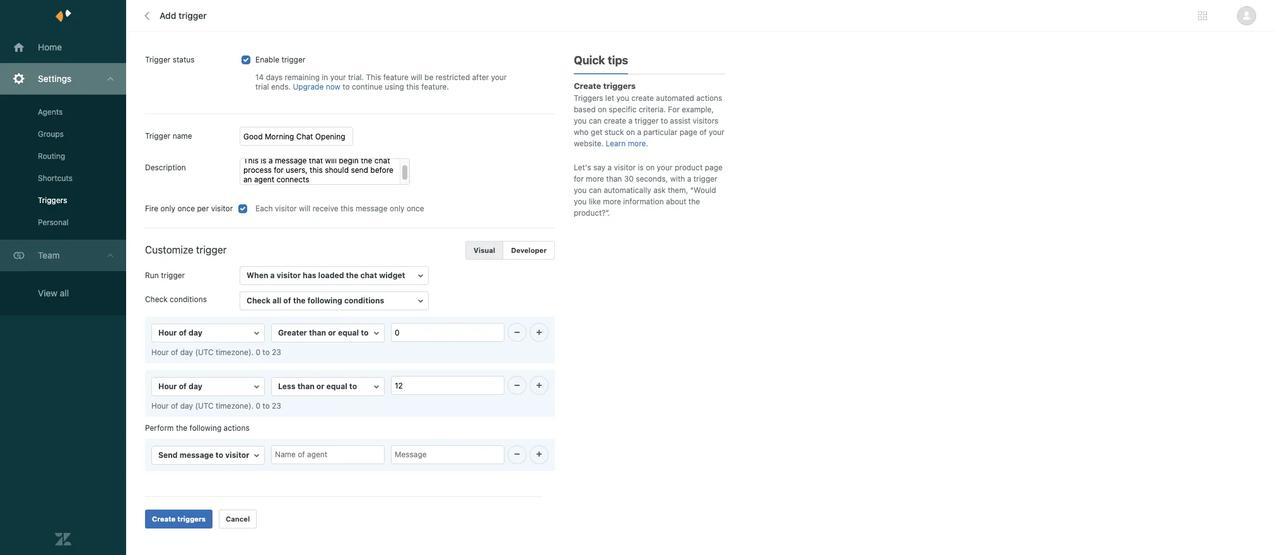 Task type: vqa. For each thing, say whether or not it's contained in the screenshot.
Assign for Seemingly resolved
no



Task type: describe. For each thing, give the bounding box(es) containing it.
visitor inside 'let's say a visitor is on your product page for more than 30 seconds, with a trigger you can automatically ask them, "would you like more information about the product?".'
[[614, 163, 636, 172]]

description
[[145, 163, 186, 172]]

chat
[[360, 271, 377, 280]]

let
[[605, 93, 614, 103]]

learn more link
[[606, 139, 646, 148]]

say
[[594, 163, 606, 172]]

seconds,
[[636, 174, 668, 184]]

greater
[[278, 328, 307, 338]]

create triggers inside button
[[152, 515, 206, 523]]

trial
[[255, 82, 269, 91]]

triggers let you create automated actions based on specific criteria. for example, you can create a trigger to assist visitors who get stuck on a particular page of your website.
[[574, 93, 725, 148]]

visual button
[[466, 241, 504, 260]]

check for check conditions
[[145, 295, 168, 304]]

per
[[197, 204, 209, 213]]

personal
[[38, 218, 69, 227]]

2 only from the left
[[390, 204, 405, 213]]

your inside 'let's say a visitor is on your product page for more than 30 seconds, with a trigger you can automatically ask them, "would you like more information about the product?".'
[[657, 163, 673, 172]]

upgrade
[[293, 82, 324, 91]]

information
[[623, 197, 664, 206]]

stuck
[[605, 127, 624, 137]]

example,
[[682, 105, 714, 114]]

learn more .
[[606, 139, 648, 148]]

equal for less than or equal to
[[326, 381, 347, 391]]

page inside 'let's say a visitor is on your product page for more than 30 seconds, with a trigger you can automatically ask them, "would you like more information about the product?".'
[[705, 163, 723, 172]]

1 horizontal spatial following
[[308, 296, 342, 305]]

trigger for enable trigger
[[282, 55, 306, 64]]

create triggers button
[[145, 510, 213, 529]]

trial.
[[348, 73, 364, 82]]

1 only from the left
[[160, 204, 175, 213]]

triggers for triggers
[[38, 196, 67, 205]]

each
[[255, 204, 273, 213]]

hour of day for less than or equal to
[[158, 381, 202, 391]]

1 horizontal spatial on
[[626, 127, 635, 137]]

0 horizontal spatial message
[[180, 450, 214, 460]]

add
[[160, 10, 176, 21]]

receive
[[313, 204, 338, 213]]

greater than or equal to
[[278, 328, 369, 338]]

0 for greater than or equal to
[[256, 348, 261, 357]]

ask
[[654, 185, 666, 195]]

all for check
[[273, 296, 281, 305]]

equal for greater than or equal to
[[338, 328, 359, 338]]

when
[[247, 271, 268, 280]]

learn
[[606, 139, 626, 148]]

triggers inside button
[[177, 515, 206, 523]]

(utc for greater
[[195, 348, 214, 357]]

will inside 14 days remaining in your trial. this feature will be restricted after your trial ends.
[[411, 73, 422, 82]]

add trigger
[[160, 10, 207, 21]]

your right 'after'
[[491, 73, 507, 82]]

fire
[[145, 204, 158, 213]]

30
[[624, 174, 634, 184]]

widget
[[379, 271, 405, 280]]

run trigger
[[145, 271, 185, 280]]

settings
[[38, 73, 72, 84]]

1 horizontal spatial triggers
[[603, 81, 636, 91]]

check all of the following conditions
[[247, 296, 384, 305]]

a down product
[[687, 174, 692, 184]]

developer button
[[503, 241, 555, 260]]

run
[[145, 271, 159, 280]]

Description text field
[[240, 158, 410, 185]]

visitor left has
[[277, 271, 301, 280]]

check conditions
[[145, 295, 207, 304]]

ends.
[[271, 82, 291, 91]]

less than or equal to
[[278, 381, 357, 391]]

enable
[[255, 55, 279, 64]]

trigger name
[[145, 131, 192, 141]]

trigger status
[[145, 55, 195, 64]]

let's say a visitor is on your product page for more than 30 seconds, with a trigger you can automatically ask them, "would you like more information about the product?".
[[574, 163, 723, 218]]

cancel button
[[219, 510, 257, 529]]

for
[[668, 105, 680, 114]]

feature
[[383, 73, 409, 82]]

is
[[638, 163, 644, 172]]

specific
[[609, 105, 637, 114]]

continue
[[352, 82, 383, 91]]

quick
[[574, 54, 605, 67]]

particular
[[644, 127, 678, 137]]

website.
[[574, 139, 604, 148]]

this
[[366, 73, 381, 82]]

all for view
[[60, 288, 69, 298]]

than for greater than or equal to
[[309, 328, 326, 338]]

zendesk products image
[[1198, 11, 1207, 20]]

trigger for run trigger
[[161, 271, 185, 280]]

or for greater
[[328, 328, 336, 338]]

0 horizontal spatial on
[[598, 105, 607, 114]]

0 vertical spatial message
[[356, 204, 388, 213]]

feature.
[[422, 82, 449, 91]]

upgrade now link
[[293, 82, 340, 91]]

developer
[[511, 246, 547, 254]]

agents
[[38, 107, 63, 117]]

hour of day (utc timezone). 0 to 23 for less
[[151, 401, 281, 410]]

your inside triggers let you create automated actions based on specific criteria. for example, you can create a trigger to assist visitors who get stuck on a particular page of your website.
[[709, 127, 725, 137]]

a up learn more .
[[637, 127, 641, 137]]

routing
[[38, 151, 65, 161]]

trigger for customize trigger
[[196, 244, 227, 255]]

visual
[[474, 246, 495, 254]]

them,
[[668, 185, 688, 195]]

automated
[[656, 93, 694, 103]]

shortcuts
[[38, 173, 73, 183]]

you down for
[[574, 185, 587, 195]]

0 horizontal spatial conditions
[[170, 295, 207, 304]]

perform
[[145, 423, 174, 433]]

has
[[303, 271, 316, 280]]

send
[[158, 450, 178, 460]]

enable trigger
[[255, 55, 306, 64]]

0 vertical spatial more
[[628, 139, 646, 148]]

timezone). for greater than or equal to
[[216, 348, 254, 357]]

tips
[[608, 54, 628, 67]]



Task type: locate. For each thing, give the bounding box(es) containing it.
trigger right the "run"
[[161, 271, 185, 280]]

triggers for triggers let you create automated actions based on specific criteria. for example, you can create a trigger to assist visitors who get stuck on a particular page of your website.
[[574, 93, 603, 103]]

page inside triggers let you create automated actions based on specific criteria. for example, you can create a trigger to assist visitors who get stuck on a particular page of your website.
[[680, 127, 697, 137]]

than inside 'let's say a visitor is on your product page for more than 30 seconds, with a trigger you can automatically ask them, "would you like more information about the product?".'
[[606, 174, 622, 184]]

assist
[[670, 116, 691, 126]]

page right product
[[705, 163, 723, 172]]

triggers up personal
[[38, 196, 67, 205]]

1 vertical spatial triggers
[[38, 196, 67, 205]]

visitor right each
[[275, 204, 297, 213]]

1 timezone). from the top
[[216, 348, 254, 357]]

1 vertical spatial create triggers
[[152, 515, 206, 523]]

0 vertical spatial triggers
[[603, 81, 636, 91]]

triggers left cancel on the left of page
[[177, 515, 206, 523]]

following
[[308, 296, 342, 305], [190, 423, 222, 433]]

your down visitors
[[709, 127, 725, 137]]

1 vertical spatial equal
[[326, 381, 347, 391]]

a right say
[[608, 163, 612, 172]]

using
[[385, 82, 404, 91]]

trigger left name
[[145, 131, 171, 141]]

(utc up perform the following actions at left bottom
[[195, 401, 214, 410]]

the down has
[[293, 296, 306, 305]]

visitors
[[693, 116, 719, 126]]

visitor up 30 at the top
[[614, 163, 636, 172]]

create triggers up let on the top of page
[[574, 81, 636, 91]]

to inside triggers let you create automated actions based on specific criteria. for example, you can create a trigger to assist visitors who get stuck on a particular page of your website.
[[661, 116, 668, 126]]

trigger up remaining
[[282, 55, 306, 64]]

following down the when a visitor has loaded the chat widget
[[308, 296, 342, 305]]

trigger right 'customize'
[[196, 244, 227, 255]]

hour of day up perform the following actions at left bottom
[[158, 381, 202, 391]]

1 vertical spatial create
[[152, 515, 176, 523]]

trigger
[[145, 55, 171, 64], [145, 131, 171, 141]]

can inside 'let's say a visitor is on your product page for more than 30 seconds, with a trigger you can automatically ask them, "would you like more information about the product?".'
[[589, 185, 602, 195]]

a right 'when'
[[270, 271, 275, 280]]

1 horizontal spatial once
[[407, 204, 424, 213]]

0 vertical spatial than
[[606, 174, 622, 184]]

conditions
[[170, 295, 207, 304], [344, 296, 384, 305]]

Message text field
[[391, 445, 505, 464]]

1 horizontal spatial create triggers
[[574, 81, 636, 91]]

remaining
[[285, 73, 320, 82]]

0 vertical spatial actions
[[696, 93, 722, 103]]

visitor down perform the following actions at left bottom
[[225, 450, 249, 460]]

than right less
[[297, 381, 315, 391]]

or for less
[[317, 381, 325, 391]]

0 vertical spatial hour of day
[[158, 328, 202, 338]]

1 vertical spatial will
[[299, 204, 311, 213]]

home
[[38, 42, 62, 52]]

or right less
[[317, 381, 325, 391]]

0 horizontal spatial create triggers
[[152, 515, 206, 523]]

0 horizontal spatial actions
[[224, 423, 250, 433]]

1 horizontal spatial create
[[632, 93, 654, 103]]

trigger up "would
[[694, 174, 718, 184]]

1 vertical spatial hour of day
[[158, 381, 202, 391]]

1 vertical spatial 0
[[256, 401, 261, 410]]

0 vertical spatial page
[[680, 127, 697, 137]]

when a visitor has loaded the chat widget
[[247, 271, 405, 280]]

status
[[173, 55, 195, 64]]

0 vertical spatial on
[[598, 105, 607, 114]]

0 horizontal spatial this
[[341, 204, 354, 213]]

this right using
[[406, 82, 419, 91]]

0 horizontal spatial create
[[152, 515, 176, 523]]

message down perform the following actions at left bottom
[[180, 450, 214, 460]]

create up stuck
[[604, 116, 626, 126]]

0 vertical spatial create
[[632, 93, 654, 103]]

timezone). for less than or equal to
[[216, 401, 254, 410]]

a
[[629, 116, 633, 126], [637, 127, 641, 137], [608, 163, 612, 172], [687, 174, 692, 184], [270, 271, 275, 280]]

triggers
[[574, 93, 603, 103], [38, 196, 67, 205]]

now
[[326, 82, 340, 91]]

1 vertical spatial this
[[341, 204, 354, 213]]

actions inside triggers let you create automated actions based on specific criteria. for example, you can create a trigger to assist visitors who get stuck on a particular page of your website.
[[696, 93, 722, 103]]

can
[[589, 116, 602, 126], [589, 185, 602, 195]]

1 vertical spatial create
[[604, 116, 626, 126]]

of inside triggers let you create automated actions based on specific criteria. for example, you can create a trigger to assist visitors who get stuck on a particular page of your website.
[[700, 127, 707, 137]]

0 vertical spatial will
[[411, 73, 422, 82]]

fire only once per visitor
[[145, 204, 233, 213]]

1 hour of day from the top
[[158, 328, 202, 338]]

1 vertical spatial timezone).
[[216, 401, 254, 410]]

2 vertical spatial than
[[297, 381, 315, 391]]

check
[[145, 295, 168, 304], [247, 296, 271, 305]]

more right learn
[[628, 139, 646, 148]]

all right view
[[60, 288, 69, 298]]

1 vertical spatial more
[[586, 174, 604, 184]]

conditions down run trigger
[[170, 295, 207, 304]]

this right "receive"
[[341, 204, 354, 213]]

2 vertical spatial more
[[603, 197, 621, 206]]

loaded
[[318, 271, 344, 280]]

create triggers left cancel on the left of page
[[152, 515, 206, 523]]

trigger right add
[[179, 10, 207, 21]]

0 vertical spatial can
[[589, 116, 602, 126]]

the
[[689, 197, 700, 206], [346, 271, 358, 280], [293, 296, 306, 305], [176, 423, 187, 433]]

check down 'when'
[[247, 296, 271, 305]]

1 hour of day (utc timezone). 0 to 23 from the top
[[151, 348, 281, 357]]

1 vertical spatial than
[[309, 328, 326, 338]]

1 vertical spatial trigger
[[145, 131, 171, 141]]

hour of day (utc timezone). 0 to 23 for greater
[[151, 348, 281, 357]]

0 vertical spatial trigger
[[145, 55, 171, 64]]

0 horizontal spatial page
[[680, 127, 697, 137]]

product
[[675, 163, 703, 172]]

timezone).
[[216, 348, 254, 357], [216, 401, 254, 410]]

0 vertical spatial this
[[406, 82, 419, 91]]

1 horizontal spatial create
[[574, 81, 601, 91]]

restricted
[[436, 73, 470, 82]]

customize
[[145, 244, 194, 255]]

0 horizontal spatial triggers
[[177, 515, 206, 523]]

1 horizontal spatial conditions
[[344, 296, 384, 305]]

0 vertical spatial following
[[308, 296, 342, 305]]

0 vertical spatial or
[[328, 328, 336, 338]]

1 can from the top
[[589, 116, 602, 126]]

0 horizontal spatial only
[[160, 204, 175, 213]]

2 timezone). from the top
[[216, 401, 254, 410]]

1 horizontal spatial only
[[390, 204, 405, 213]]

following up send message to visitor
[[190, 423, 222, 433]]

than left 30 at the top
[[606, 174, 622, 184]]

each visitor will receive this message only once
[[255, 204, 424, 213]]

criteria.
[[639, 105, 666, 114]]

trigger inside 'let's say a visitor is on your product page for more than 30 seconds, with a trigger you can automatically ask them, "would you like more information about the product?".'
[[694, 174, 718, 184]]

or
[[328, 328, 336, 338], [317, 381, 325, 391]]

hour of day for greater than or equal to
[[158, 328, 202, 338]]

hour
[[158, 328, 177, 338], [151, 348, 169, 357], [158, 381, 177, 391], [151, 401, 169, 410]]

2 can from the top
[[589, 185, 602, 195]]

(utc for less
[[195, 401, 214, 410]]

create
[[574, 81, 601, 91], [152, 515, 176, 523]]

1 vertical spatial following
[[190, 423, 222, 433]]

0 vertical spatial equal
[[338, 328, 359, 338]]

create
[[632, 93, 654, 103], [604, 116, 626, 126]]

you up who
[[574, 116, 587, 126]]

or down check all of the following conditions
[[328, 328, 336, 338]]

2 once from the left
[[407, 204, 424, 213]]

0 horizontal spatial will
[[299, 204, 311, 213]]

triggers
[[603, 81, 636, 91], [177, 515, 206, 523]]

2 23 from the top
[[272, 401, 281, 410]]

you left like
[[574, 197, 587, 206]]

0 vertical spatial timezone).
[[216, 348, 254, 357]]

1 vertical spatial hour of day (utc timezone). 0 to 23
[[151, 401, 281, 410]]

page
[[680, 127, 697, 137], [705, 163, 723, 172]]

0 vertical spatial hour of day (utc timezone). 0 to 23
[[151, 348, 281, 357]]

1 0 from the top
[[256, 348, 261, 357]]

triggers up let on the top of page
[[603, 81, 636, 91]]

all up greater
[[273, 296, 281, 305]]

1 vertical spatial 23
[[272, 401, 281, 410]]

than right greater
[[309, 328, 326, 338]]

only
[[160, 204, 175, 213], [390, 204, 405, 213]]

0 horizontal spatial all
[[60, 288, 69, 298]]

create inside button
[[152, 515, 176, 523]]

0 horizontal spatial following
[[190, 423, 222, 433]]

1 vertical spatial on
[[626, 127, 635, 137]]

automatically
[[604, 185, 651, 195]]

your up seconds,
[[657, 163, 673, 172]]

upgrade now to continue using this feature.
[[293, 82, 449, 91]]

check down the "run"
[[145, 295, 168, 304]]

name
[[173, 131, 192, 141]]

trigger
[[179, 10, 207, 21], [282, 55, 306, 64], [635, 116, 659, 126], [694, 174, 718, 184], [196, 244, 227, 255], [161, 271, 185, 280]]

can up like
[[589, 185, 602, 195]]

on up learn more .
[[626, 127, 635, 137]]

team
[[38, 250, 60, 261]]

visitor
[[614, 163, 636, 172], [211, 204, 233, 213], [275, 204, 297, 213], [277, 271, 301, 280], [225, 450, 249, 460]]

1 horizontal spatial triggers
[[574, 93, 603, 103]]

the right the perform
[[176, 423, 187, 433]]

2 hour of day (utc timezone). 0 to 23 from the top
[[151, 401, 281, 410]]

let's
[[574, 163, 591, 172]]

than for less than or equal to
[[297, 381, 315, 391]]

2 trigger from the top
[[145, 131, 171, 141]]

actions up example,
[[696, 93, 722, 103]]

your right 'in'
[[330, 73, 346, 82]]

you
[[617, 93, 629, 103], [574, 116, 587, 126], [574, 185, 587, 195], [574, 197, 587, 206]]

0 vertical spatial triggers
[[574, 93, 603, 103]]

1 horizontal spatial check
[[247, 296, 271, 305]]

be
[[425, 73, 434, 82]]

1 horizontal spatial actions
[[696, 93, 722, 103]]

will left "receive"
[[299, 204, 311, 213]]

triggers inside triggers let you create automated actions based on specific criteria. for example, you can create a trigger to assist visitors who get stuck on a particular page of your website.
[[574, 93, 603, 103]]

message right "receive"
[[356, 204, 388, 213]]

equal down check all of the following conditions
[[338, 328, 359, 338]]

None text field
[[391, 323, 505, 342], [391, 376, 505, 395], [391, 323, 505, 342], [391, 376, 505, 395]]

0 vertical spatial create triggers
[[574, 81, 636, 91]]

1 vertical spatial message
[[180, 450, 214, 460]]

2 (utc from the top
[[195, 401, 214, 410]]

get
[[591, 127, 603, 137]]

view all
[[38, 288, 69, 298]]

once
[[178, 204, 195, 213], [407, 204, 424, 213]]

the down "would
[[689, 197, 700, 206]]

check for check all of the following conditions
[[247, 296, 271, 305]]

0 horizontal spatial check
[[145, 295, 168, 304]]

more right like
[[603, 197, 621, 206]]

14 days remaining in your trial. this feature will be restricted after your trial ends.
[[255, 73, 507, 91]]

triggers up based
[[574, 93, 603, 103]]

will left 'be'
[[411, 73, 422, 82]]

in
[[322, 73, 328, 82]]

1 vertical spatial or
[[317, 381, 325, 391]]

23 for greater than or equal to
[[272, 348, 281, 357]]

1 vertical spatial (utc
[[195, 401, 214, 410]]

the left 'chat'
[[346, 271, 358, 280]]

can inside triggers let you create automated actions based on specific criteria. for example, you can create a trigger to assist visitors who get stuck on a particular page of your website.
[[589, 116, 602, 126]]

conditions down 'chat'
[[344, 296, 384, 305]]

day
[[189, 328, 202, 338], [180, 348, 193, 357], [189, 381, 202, 391], [180, 401, 193, 410]]

0 vertical spatial create
[[574, 81, 601, 91]]

.
[[646, 139, 648, 148]]

0 vertical spatial 23
[[272, 348, 281, 357]]

based
[[574, 105, 596, 114]]

1 once from the left
[[178, 204, 195, 213]]

create up the criteria.
[[632, 93, 654, 103]]

the inside 'let's say a visitor is on your product page for more than 30 seconds, with a trigger you can automatically ask them, "would you like more information about the product?".'
[[689, 197, 700, 206]]

actions up send message to visitor
[[224, 423, 250, 433]]

hour of day down check conditions
[[158, 328, 202, 338]]

trigger for add trigger
[[179, 10, 207, 21]]

for
[[574, 174, 584, 184]]

on down let on the top of page
[[598, 105, 607, 114]]

perform the following actions
[[145, 423, 250, 433]]

about
[[666, 197, 687, 206]]

"would
[[690, 185, 716, 195]]

2 hour of day from the top
[[158, 381, 202, 391]]

on right is at top
[[646, 163, 655, 172]]

23 down less
[[272, 401, 281, 410]]

1 horizontal spatial message
[[356, 204, 388, 213]]

cancel
[[226, 515, 250, 523]]

on inside 'let's say a visitor is on your product page for more than 30 seconds, with a trigger you can automatically ask them, "would you like more information about the product?".'
[[646, 163, 655, 172]]

0
[[256, 348, 261, 357], [256, 401, 261, 410]]

trigger down the criteria.
[[635, 116, 659, 126]]

page down assist
[[680, 127, 697, 137]]

more down say
[[586, 174, 604, 184]]

1 23 from the top
[[272, 348, 281, 357]]

2 horizontal spatial on
[[646, 163, 655, 172]]

1 vertical spatial triggers
[[177, 515, 206, 523]]

1 horizontal spatial page
[[705, 163, 723, 172]]

create triggers
[[574, 81, 636, 91], [152, 515, 206, 523]]

14
[[255, 73, 264, 82]]

2 vertical spatial on
[[646, 163, 655, 172]]

1 vertical spatial page
[[705, 163, 723, 172]]

1 horizontal spatial all
[[273, 296, 281, 305]]

trigger inside triggers let you create automated actions based on specific criteria. for example, you can create a trigger to assist visitors who get stuck on a particular page of your website.
[[635, 116, 659, 126]]

0 vertical spatial 0
[[256, 348, 261, 357]]

0 horizontal spatial or
[[317, 381, 325, 391]]

23 down greater
[[272, 348, 281, 357]]

who
[[574, 127, 589, 137]]

quick tips
[[574, 54, 628, 67]]

2 0 from the top
[[256, 401, 261, 410]]

0 horizontal spatial once
[[178, 204, 195, 213]]

1 horizontal spatial will
[[411, 73, 422, 82]]

with
[[670, 174, 685, 184]]

a down specific
[[629, 116, 633, 126]]

23
[[272, 348, 281, 357], [272, 401, 281, 410]]

visitor right per
[[211, 204, 233, 213]]

1 vertical spatial actions
[[224, 423, 250, 433]]

view
[[38, 288, 57, 298]]

less
[[278, 381, 296, 391]]

Trigger name text field
[[240, 127, 353, 146]]

0 horizontal spatial create
[[604, 116, 626, 126]]

1 horizontal spatial this
[[406, 82, 419, 91]]

(utc
[[195, 348, 214, 357], [195, 401, 214, 410]]

you up specific
[[617, 93, 629, 103]]

(utc down check conditions
[[195, 348, 214, 357]]

0 for less than or equal to
[[256, 401, 261, 410]]

1 horizontal spatial or
[[328, 328, 336, 338]]

can up get
[[589, 116, 602, 126]]

equal
[[338, 328, 359, 338], [326, 381, 347, 391]]

1 vertical spatial can
[[589, 185, 602, 195]]

equal right less
[[326, 381, 347, 391]]

message
[[356, 204, 388, 213], [180, 450, 214, 460]]

0 horizontal spatial triggers
[[38, 196, 67, 205]]

23 for less than or equal to
[[272, 401, 281, 410]]

trigger for trigger name
[[145, 131, 171, 141]]

trigger left status
[[145, 55, 171, 64]]

1 trigger from the top
[[145, 55, 171, 64]]

Name of agent text field
[[271, 445, 385, 464]]

on
[[598, 105, 607, 114], [626, 127, 635, 137], [646, 163, 655, 172]]

days
[[266, 73, 283, 82]]

1 (utc from the top
[[195, 348, 214, 357]]

0 vertical spatial (utc
[[195, 348, 214, 357]]

trigger for trigger status
[[145, 55, 171, 64]]



